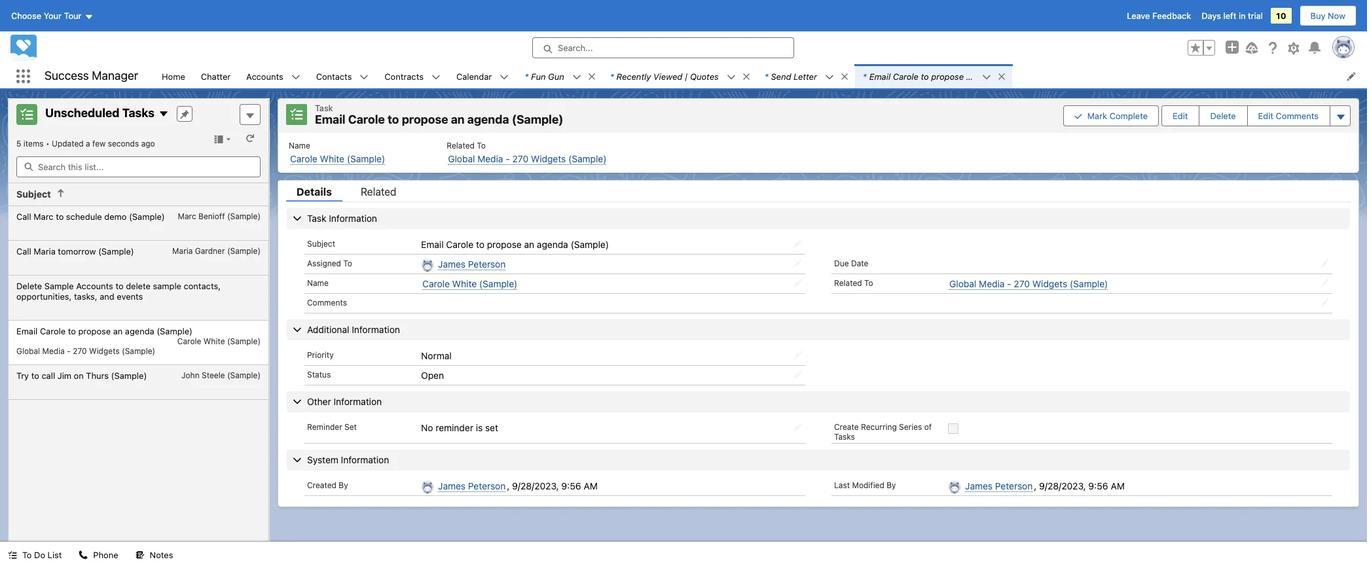 Task type: vqa. For each thing, say whether or not it's contained in the screenshot.
* associated with * Fun Gun
yes



Task type: locate. For each thing, give the bounding box(es) containing it.
media
[[478, 153, 503, 164], [979, 278, 1005, 289], [42, 346, 65, 356]]

2 horizontal spatial global
[[950, 278, 977, 289]]

related for related to global media - 270 widgets (sample)
[[447, 140, 475, 150]]

, 9/28/2023, 9:56 am for created by
[[507, 481, 598, 492]]

0 horizontal spatial comments
[[307, 298, 347, 308]]

1 horizontal spatial related
[[447, 140, 475, 150]]

carole white (sample)
[[422, 278, 518, 289]]

0 horizontal spatial 270
[[73, 346, 87, 356]]

0 vertical spatial comments
[[1276, 111, 1319, 121]]

1 horizontal spatial subject
[[307, 239, 335, 249]]

1 horizontal spatial by
[[887, 481, 896, 490]]

edit inside button
[[1173, 111, 1188, 121]]

1 vertical spatial accounts
[[76, 281, 113, 291]]

2 * from the left
[[610, 71, 614, 82]]

agenda
[[978, 71, 1008, 82], [467, 113, 509, 126], [537, 239, 568, 250], [125, 326, 154, 336]]

james peterson for created by
[[438, 481, 506, 492]]

to
[[477, 140, 486, 150], [343, 258, 352, 268], [864, 278, 873, 288], [22, 550, 32, 561]]

quotes
[[690, 71, 719, 82]]

0 vertical spatial global
[[448, 153, 475, 164]]

call
[[16, 211, 31, 222], [16, 246, 31, 256]]

to down date
[[864, 278, 873, 288]]

0 horizontal spatial am
[[584, 481, 598, 492]]

0 vertical spatial task
[[315, 103, 333, 113]]

task
[[315, 103, 333, 113], [307, 212, 326, 224]]

1 , from the left
[[507, 481, 510, 492]]

marc left schedule
[[34, 211, 53, 222]]

0 horizontal spatial -
[[67, 346, 71, 356]]

create recurring series of tasks
[[834, 422, 932, 442]]

schedule
[[66, 211, 102, 222]]

information for additional information
[[352, 324, 400, 335]]

group
[[1188, 40, 1215, 56], [1063, 104, 1351, 127]]

1 vertical spatial white
[[452, 278, 477, 289]]

agenda inside the email carole to propose an agenda (sample) carole white (sample) global media - 270 widgets (sample)
[[125, 326, 154, 336]]

|
[[685, 71, 688, 82]]

call up opportunities,
[[16, 246, 31, 256]]

james peterson link
[[438, 258, 506, 270], [438, 481, 506, 492], [965, 481, 1033, 492]]

text default image inside calendar list item
[[500, 73, 509, 82]]

complete
[[1110, 111, 1148, 121]]

task inside task email carole to propose an agenda (sample)
[[315, 103, 333, 113]]

0 vertical spatial carole white (sample) link
[[290, 153, 385, 165]]

1 horizontal spatial global
[[448, 153, 475, 164]]

text default image inside "to do list" "button"
[[8, 551, 17, 560]]

1 by from the left
[[339, 481, 348, 490]]

0 horizontal spatial global
[[16, 346, 40, 356]]

1 vertical spatial call
[[16, 246, 31, 256]]

accounts right sample
[[76, 281, 113, 291]]

name up details
[[289, 140, 310, 150]]

9/28/2023, for last modified by
[[1039, 481, 1086, 492]]

carole white (sample) link
[[290, 153, 385, 165], [422, 278, 518, 290]]

task for email
[[315, 103, 333, 113]]

delete left sample
[[16, 281, 42, 291]]

0 vertical spatial subject
[[16, 189, 51, 200]]

4 * from the left
[[863, 71, 867, 82]]

delete right edit button
[[1210, 111, 1236, 121]]

white inside the email carole to propose an agenda (sample) carole white (sample) global media - 270 widgets (sample)
[[203, 336, 225, 346]]

1 horizontal spatial ,
[[1034, 481, 1037, 492]]

media inside the email carole to propose an agenda (sample) carole white (sample) global media - 270 widgets (sample)
[[42, 346, 65, 356]]

1 horizontal spatial 270
[[512, 153, 529, 164]]

email
[[869, 71, 891, 82], [315, 113, 346, 126], [421, 239, 444, 250], [16, 326, 38, 336]]

related inside related to global media - 270 widgets (sample)
[[447, 140, 475, 150]]

2 vertical spatial white
[[203, 336, 225, 346]]

0 vertical spatial 270
[[512, 153, 529, 164]]

(sample) inside name carole white (sample)
[[347, 153, 385, 164]]

2 vertical spatial 270
[[73, 346, 87, 356]]

0 horizontal spatial widgets
[[89, 346, 120, 356]]

other
[[307, 396, 331, 407]]

2 am from the left
[[1111, 481, 1125, 492]]

1 list item from the left
[[517, 64, 602, 88]]

edit for edit comments
[[1258, 111, 1274, 121]]

0 horizontal spatial carole white (sample) link
[[290, 153, 385, 165]]

notes button
[[127, 542, 181, 568]]

* for * fun gun
[[525, 71, 529, 82]]

to left do
[[22, 550, 32, 561]]

* left the send
[[765, 71, 769, 82]]

edit
[[1173, 111, 1188, 121], [1258, 111, 1274, 121]]

accounts inside accounts 'link'
[[246, 71, 283, 82]]

due date
[[834, 258, 869, 268]]

0 horizontal spatial ,
[[507, 481, 510, 492]]

call marc to schedule demo (sample)
[[16, 211, 165, 222]]

white up details
[[320, 153, 344, 164]]

9:56 for created by
[[561, 481, 581, 492]]

task inside "dropdown button"
[[307, 212, 326, 224]]

events
[[117, 291, 143, 302]]

* right letter
[[863, 71, 867, 82]]

name for name carole white (sample)
[[289, 140, 310, 150]]

edit right delete button
[[1258, 111, 1274, 121]]

days left in trial
[[1202, 10, 1263, 21]]

1 vertical spatial tasks
[[834, 432, 855, 442]]

information up set
[[334, 396, 382, 407]]

1 vertical spatial global media - 270 widgets (sample) link
[[950, 278, 1108, 290]]

1 vertical spatial media
[[979, 278, 1005, 289]]

* left the recently
[[610, 71, 614, 82]]

edit comments button
[[1248, 106, 1329, 126]]

search...
[[558, 43, 593, 53]]

phone
[[93, 550, 118, 561]]

list
[[154, 64, 1367, 88], [278, 133, 1359, 173]]

notes
[[150, 550, 173, 561]]

maria left gardner
[[172, 246, 193, 256]]

0 horizontal spatial 9:56
[[561, 481, 581, 492]]

global inside global media - 270 widgets (sample) link
[[950, 278, 977, 289]]

reminder
[[436, 422, 473, 433]]

delete button
[[1200, 106, 1247, 126]]

subject down the items
[[16, 189, 51, 200]]

thurs
[[86, 370, 109, 381]]

to for assigned to
[[343, 258, 352, 268]]

by
[[339, 481, 348, 490], [887, 481, 896, 490]]

0 horizontal spatial maria
[[34, 246, 56, 256]]

call
[[42, 370, 55, 381]]

carole
[[893, 71, 919, 82], [348, 113, 385, 126], [290, 153, 317, 164], [446, 239, 474, 250], [422, 278, 450, 289], [40, 326, 66, 336], [177, 336, 201, 346]]

text default image inside phone button
[[79, 551, 88, 560]]

2 horizontal spatial -
[[1007, 278, 1011, 289]]

john steele (sample)
[[181, 370, 261, 380]]

white up steele
[[203, 336, 225, 346]]

text default image
[[742, 72, 751, 81], [360, 73, 369, 82], [432, 73, 441, 82], [500, 73, 509, 82], [727, 73, 736, 82], [982, 73, 991, 82], [135, 551, 144, 560]]

1 call from the top
[[16, 211, 31, 222]]

list item
[[517, 64, 602, 88], [602, 64, 757, 88], [757, 64, 855, 88], [855, 64, 1046, 88]]

task information
[[307, 212, 377, 224]]

1 horizontal spatial 9/28/2023,
[[1039, 481, 1086, 492]]

james peterson for last modified by
[[965, 481, 1033, 492]]

2 , 9/28/2023, 9:56 am from the left
[[1034, 481, 1125, 492]]

1 vertical spatial 270
[[1014, 278, 1030, 289]]

1 vertical spatial name
[[307, 278, 329, 288]]

calendar list item
[[449, 64, 517, 88]]

- inside related to global media - 270 widgets (sample)
[[506, 153, 510, 164]]

list containing carole white (sample)
[[278, 133, 1359, 173]]

0 vertical spatial -
[[506, 153, 510, 164]]

2 vertical spatial global
[[16, 346, 40, 356]]

9:56
[[561, 481, 581, 492], [1089, 481, 1108, 492]]

270 inside the email carole to propose an agenda (sample) carole white (sample) global media - 270 widgets (sample)
[[73, 346, 87, 356]]

information right additional
[[352, 324, 400, 335]]

leave feedback
[[1127, 10, 1191, 21]]

, for last modified by
[[1034, 481, 1037, 492]]

0 horizontal spatial by
[[339, 481, 348, 490]]

to
[[921, 71, 929, 82], [388, 113, 399, 126], [56, 211, 64, 222], [476, 239, 485, 250], [116, 281, 124, 291], [68, 326, 76, 336], [31, 370, 39, 381]]

related down task email carole to propose an agenda (sample)
[[447, 140, 475, 150]]

1 horizontal spatial -
[[506, 153, 510, 164]]

white down email carole to propose an agenda (sample) at the left top of the page
[[452, 278, 477, 289]]

1 horizontal spatial am
[[1111, 481, 1125, 492]]

0 horizontal spatial delete
[[16, 281, 42, 291]]

trial
[[1248, 10, 1263, 21]]

1 horizontal spatial white
[[320, 153, 344, 164]]

comments
[[1276, 111, 1319, 121], [307, 298, 347, 308]]

delete inside delete sample accounts to delete sample contacts, opportunities, tasks, and events
[[16, 281, 42, 291]]

2 horizontal spatial widgets
[[1033, 278, 1067, 289]]

contacts,
[[184, 281, 221, 291]]

list containing home
[[154, 64, 1367, 88]]

no
[[421, 422, 433, 433]]

to right 'assigned'
[[343, 258, 352, 268]]

tasks
[[122, 106, 154, 120], [834, 432, 855, 442]]

propose inside task email carole to propose an agenda (sample)
[[402, 113, 448, 126]]

global
[[448, 153, 475, 164], [950, 278, 977, 289], [16, 346, 40, 356]]

tasks up system information dropdown button
[[834, 432, 855, 442]]

to inside the email carole to propose an agenda (sample) carole white (sample) global media - 270 widgets (sample)
[[68, 326, 76, 336]]

global inside the email carole to propose an agenda (sample) carole white (sample) global media - 270 widgets (sample)
[[16, 346, 40, 356]]

0 horizontal spatial 9/28/2023,
[[512, 481, 559, 492]]

0 horizontal spatial , 9/28/2023, 9:56 am
[[507, 481, 598, 492]]

1 maria from the left
[[34, 246, 56, 256]]

additional information
[[307, 324, 400, 335]]

edit inside button
[[1258, 111, 1274, 121]]

1 vertical spatial task
[[307, 212, 326, 224]]

2 vertical spatial related
[[834, 278, 862, 288]]

global media - 270 widgets (sample) link
[[448, 153, 607, 165], [950, 278, 1108, 290]]

1 9:56 from the left
[[561, 481, 581, 492]]

2 9/28/2023, from the left
[[1039, 481, 1086, 492]]

widgets inside the email carole to propose an agenda (sample) carole white (sample) global media - 270 widgets (sample)
[[89, 346, 120, 356]]

0 horizontal spatial accounts
[[76, 281, 113, 291]]

accounts right chatter link
[[246, 71, 283, 82]]

0 horizontal spatial media
[[42, 346, 65, 356]]

0 vertical spatial name
[[289, 140, 310, 150]]

propose
[[931, 71, 964, 82], [402, 113, 448, 126], [487, 239, 522, 250], [78, 326, 111, 336]]

1 horizontal spatial edit
[[1258, 111, 1274, 121]]

0 vertical spatial delete
[[1210, 111, 1236, 121]]

2 9:56 from the left
[[1089, 481, 1108, 492]]

maria left 'tomorrow'
[[34, 246, 56, 256]]

edit left delete button
[[1173, 111, 1188, 121]]

task for information
[[307, 212, 326, 224]]

by right created
[[339, 481, 348, 490]]

1 horizontal spatial maria
[[172, 246, 193, 256]]

by right modified
[[887, 481, 896, 490]]

2 vertical spatial media
[[42, 346, 65, 356]]

task down the contacts
[[315, 103, 333, 113]]

edit button
[[1162, 106, 1199, 126]]

text default image
[[587, 72, 596, 81], [840, 72, 849, 81], [997, 72, 1006, 81], [291, 73, 300, 82], [572, 73, 581, 82], [825, 73, 834, 82], [158, 109, 169, 119], [56, 189, 65, 198], [8, 551, 17, 560], [79, 551, 88, 560]]

1 vertical spatial comments
[[307, 298, 347, 308]]

0 horizontal spatial marc
[[34, 211, 53, 222]]

1 vertical spatial global
[[950, 278, 977, 289]]

0 horizontal spatial edit
[[1173, 111, 1188, 121]]

peterson for created by
[[468, 481, 506, 492]]

information inside "dropdown button"
[[329, 212, 377, 224]]

choose your tour
[[11, 10, 82, 21]]

last modified by
[[834, 481, 896, 490]]

carole white (sample) link down email carole to propose an agenda (sample) at the left top of the page
[[422, 278, 518, 290]]

marc benioff (sample)
[[178, 211, 261, 221]]

0 vertical spatial related
[[447, 140, 475, 150]]

updated
[[52, 139, 84, 149]]

1 vertical spatial widgets
[[1033, 278, 1067, 289]]

0 vertical spatial widgets
[[531, 153, 566, 164]]

0 vertical spatial list
[[154, 64, 1367, 88]]

0 vertical spatial group
[[1188, 40, 1215, 56]]

group containing mark complete
[[1063, 104, 1351, 127]]

1 am from the left
[[584, 481, 598, 492]]

buy
[[1311, 10, 1326, 21]]

0 horizontal spatial white
[[203, 336, 225, 346]]

subject up 'assigned'
[[307, 239, 335, 249]]

0 vertical spatial global media - 270 widgets (sample) link
[[448, 153, 607, 165]]

task down details link
[[307, 212, 326, 224]]

name down 'assigned'
[[307, 278, 329, 288]]

1 horizontal spatial carole white (sample) link
[[422, 278, 518, 290]]

3 list item from the left
[[757, 64, 855, 88]]

search... button
[[532, 37, 794, 58]]

, for created by
[[507, 481, 510, 492]]

to inside "button"
[[22, 550, 32, 561]]

recently
[[617, 71, 651, 82]]

2 vertical spatial widgets
[[89, 346, 120, 356]]

1 vertical spatial -
[[1007, 278, 1011, 289]]

1 horizontal spatial comments
[[1276, 111, 1319, 121]]

0 horizontal spatial related
[[361, 186, 397, 197]]

propose inside the email carole to propose an agenda (sample) carole white (sample) global media - 270 widgets (sample)
[[78, 326, 111, 336]]

1 , 9/28/2023, 9:56 am from the left
[[507, 481, 598, 492]]

do
[[34, 550, 45, 561]]

1 horizontal spatial widgets
[[531, 153, 566, 164]]

additional information button
[[287, 319, 1350, 340]]

james
[[438, 258, 466, 269], [438, 481, 466, 492], [965, 481, 993, 492]]

marc
[[34, 211, 53, 222], [178, 211, 196, 221]]

1 vertical spatial list
[[278, 133, 1359, 173]]

peterson for assigned to
[[468, 258, 506, 269]]

try to call jim on thurs (sample)
[[16, 370, 147, 381]]

(sample) inside task email carole to propose an agenda (sample)
[[512, 113, 563, 126]]

related up task information
[[361, 186, 397, 197]]

related down due date
[[834, 278, 862, 288]]

subject inside unscheduled tasks|tasks|list view element
[[16, 189, 51, 200]]

to inside related to global media - 270 widgets (sample)
[[477, 140, 486, 150]]

delete inside button
[[1210, 111, 1236, 121]]

2 vertical spatial -
[[67, 346, 71, 356]]

1 horizontal spatial 9:56
[[1089, 481, 1108, 492]]

0 horizontal spatial tasks
[[122, 106, 154, 120]]

1 horizontal spatial global media - 270 widgets (sample) link
[[950, 278, 1108, 290]]

0 vertical spatial accounts
[[246, 71, 283, 82]]

james for created by
[[438, 481, 466, 492]]

information for task information
[[329, 212, 377, 224]]

carole inside task email carole to propose an agenda (sample)
[[348, 113, 385, 126]]

sample
[[153, 281, 181, 291]]

name for name
[[307, 278, 329, 288]]

call left schedule
[[16, 211, 31, 222]]

set
[[485, 422, 498, 433]]

steele
[[202, 370, 225, 380]]

marc left benioff
[[178, 211, 196, 221]]

1 horizontal spatial , 9/28/2023, 9:56 am
[[1034, 481, 1125, 492]]

home link
[[154, 64, 193, 88]]

* left fun
[[525, 71, 529, 82]]

1 edit from the left
[[1173, 111, 1188, 121]]

system information button
[[287, 450, 1350, 471]]

1 horizontal spatial marc
[[178, 211, 196, 221]]

name inside name carole white (sample)
[[289, 140, 310, 150]]

1 vertical spatial delete
[[16, 281, 42, 291]]

* recently viewed | quotes
[[610, 71, 719, 82]]

None search field
[[16, 157, 261, 177]]

select an item from this list to open it. list box
[[9, 206, 268, 400]]

information down related link
[[329, 212, 377, 224]]

2 list item from the left
[[602, 64, 757, 88]]

* for * recently viewed | quotes
[[610, 71, 614, 82]]

call maria tomorrow (sample)
[[16, 246, 134, 256]]

1 9/28/2023, from the left
[[512, 481, 559, 492]]

chatter
[[201, 71, 231, 82]]

2 call from the top
[[16, 246, 31, 256]]

1 vertical spatial group
[[1063, 104, 1351, 127]]

1 vertical spatial subject
[[307, 239, 335, 249]]

2 horizontal spatial 270
[[1014, 278, 1030, 289]]

1 horizontal spatial tasks
[[834, 432, 855, 442]]

ago
[[141, 139, 155, 149]]

james for last modified by
[[965, 481, 993, 492]]

1 * from the left
[[525, 71, 529, 82]]

tasks up ago
[[122, 106, 154, 120]]

0 vertical spatial tasks
[[122, 106, 154, 120]]

1 horizontal spatial delete
[[1210, 111, 1236, 121]]

0 vertical spatial white
[[320, 153, 344, 164]]

(sample) inside related to global media - 270 widgets (sample)
[[568, 153, 607, 164]]

no reminder is set
[[421, 422, 498, 433]]

carole white (sample) link up details
[[290, 153, 385, 165]]

0 vertical spatial media
[[478, 153, 503, 164]]

2 , from the left
[[1034, 481, 1037, 492]]

email inside task email carole to propose an agenda (sample)
[[315, 113, 346, 126]]

and
[[100, 291, 114, 302]]

0 vertical spatial call
[[16, 211, 31, 222]]

2 edit from the left
[[1258, 111, 1274, 121]]

3 * from the left
[[765, 71, 769, 82]]

to down task email carole to propose an agenda (sample)
[[477, 140, 486, 150]]

contracts list item
[[377, 64, 449, 88]]

0 horizontal spatial subject
[[16, 189, 51, 200]]

text default image inside "contracts" list item
[[432, 73, 441, 82]]

1 horizontal spatial media
[[478, 153, 503, 164]]

2 horizontal spatial related
[[834, 278, 862, 288]]

1 horizontal spatial accounts
[[246, 71, 283, 82]]

related link
[[350, 186, 407, 201]]

information down set
[[341, 454, 389, 465]]

1 vertical spatial related
[[361, 186, 397, 197]]



Task type: describe. For each thing, give the bounding box(es) containing it.
unscheduled tasks status
[[16, 139, 52, 149]]

send
[[771, 71, 791, 82]]

items
[[23, 139, 44, 149]]

reminder set
[[307, 422, 357, 432]]

2 maria from the left
[[172, 246, 193, 256]]

carole inside name carole white (sample)
[[290, 153, 317, 164]]

2 horizontal spatial white
[[452, 278, 477, 289]]

open
[[421, 370, 444, 381]]

0 horizontal spatial global media - 270 widgets (sample) link
[[448, 153, 607, 165]]

assigned to
[[307, 258, 352, 268]]

agenda inside task email carole to propose an agenda (sample)
[[467, 113, 509, 126]]

list
[[48, 550, 62, 561]]

contracts link
[[377, 64, 432, 88]]

to for related to global media - 270 widgets (sample)
[[477, 140, 486, 150]]

maria gardner (sample)
[[172, 246, 261, 256]]

buy now button
[[1300, 5, 1357, 26]]

buy now
[[1311, 10, 1346, 21]]

media inside related to global media - 270 widgets (sample)
[[478, 153, 503, 164]]

to inside delete sample accounts to delete sample contacts, opportunities, tasks, and events
[[116, 281, 124, 291]]

sample
[[44, 281, 74, 291]]

2 horizontal spatial media
[[979, 278, 1005, 289]]

text default image inside contacts list item
[[360, 73, 369, 82]]

james peterson link for created by
[[438, 481, 506, 492]]

leave feedback link
[[1127, 10, 1191, 21]]

details
[[297, 186, 332, 197]]

edit comments
[[1258, 111, 1319, 121]]

to do list
[[22, 550, 62, 561]]

calendar
[[456, 71, 492, 82]]

to for related to
[[864, 278, 873, 288]]

Search Unscheduled Tasks list view. search field
[[16, 157, 261, 177]]

last
[[834, 481, 850, 490]]

tasks inside create recurring series of tasks
[[834, 432, 855, 442]]

accounts link
[[238, 64, 291, 88]]

now
[[1328, 10, 1346, 21]]

contacts list item
[[308, 64, 377, 88]]

am for created by
[[584, 481, 598, 492]]

unscheduled tasks|tasks|list view element
[[8, 98, 269, 542]]

* for * send letter
[[765, 71, 769, 82]]

related for related
[[361, 186, 397, 197]]

contacts
[[316, 71, 352, 82]]

270 inside related to global media - 270 widgets (sample)
[[512, 153, 529, 164]]

2 marc from the left
[[178, 211, 196, 221]]

* fun gun
[[525, 71, 564, 82]]

name carole white (sample)
[[289, 140, 385, 164]]

, 9/28/2023, 9:56 am for last modified by
[[1034, 481, 1125, 492]]

a
[[86, 139, 90, 149]]

text default image inside accounts list item
[[291, 73, 300, 82]]

to inside task email carole to propose an agenda (sample)
[[388, 113, 399, 126]]

task information button
[[287, 208, 1350, 229]]

set
[[345, 422, 357, 432]]

1 marc from the left
[[34, 211, 53, 222]]

delete sample accounts to delete sample contacts, opportunities, tasks, and events
[[16, 281, 221, 302]]

am for last modified by
[[1111, 481, 1125, 492]]

letter
[[794, 71, 817, 82]]

edit for edit
[[1173, 111, 1188, 121]]

an inside task email carole to propose an agenda (sample)
[[451, 113, 465, 126]]

peterson for last modified by
[[995, 481, 1033, 492]]

2 by from the left
[[887, 481, 896, 490]]

white inside name carole white (sample)
[[320, 153, 344, 164]]

of
[[924, 422, 932, 432]]

days
[[1202, 10, 1221, 21]]

related to global media - 270 widgets (sample)
[[447, 140, 607, 164]]

accounts list item
[[238, 64, 308, 88]]

seconds
[[108, 139, 139, 149]]

delete for delete
[[1210, 111, 1236, 121]]

modified
[[852, 481, 885, 490]]

contracts
[[385, 71, 424, 82]]

system information
[[307, 454, 389, 465]]

* for * email carole to propose an agenda (sample)
[[863, 71, 867, 82]]

recurring
[[861, 422, 897, 432]]

manager
[[92, 69, 138, 83]]

feedback
[[1153, 10, 1191, 21]]

email inside the email carole to propose an agenda (sample) carole white (sample) global media - 270 widgets (sample)
[[16, 326, 38, 336]]

call for call maria tomorrow (sample)
[[16, 246, 31, 256]]

fun
[[531, 71, 546, 82]]

other information
[[307, 396, 382, 407]]

chatter link
[[193, 64, 238, 88]]

opportunities,
[[16, 291, 72, 302]]

contacts link
[[308, 64, 360, 88]]

created
[[307, 481, 337, 490]]

comments inside button
[[1276, 111, 1319, 121]]

priority
[[307, 350, 334, 360]]

9/28/2023, for created by
[[512, 481, 559, 492]]

to inside list item
[[921, 71, 929, 82]]

your
[[44, 10, 62, 21]]

text default image inside notes button
[[135, 551, 144, 560]]

normal
[[421, 350, 452, 361]]

viewed
[[653, 71, 683, 82]]

additional
[[307, 324, 349, 335]]

4 list item from the left
[[855, 64, 1046, 88]]

an inside the email carole to propose an agenda (sample) carole white (sample) global media - 270 widgets (sample)
[[113, 326, 123, 336]]

on
[[74, 370, 84, 381]]

•
[[46, 139, 50, 149]]

information for other information
[[334, 396, 382, 407]]

unscheduled tasks
[[45, 106, 154, 120]]

reminder
[[307, 422, 342, 432]]

widgets inside related to global media - 270 widgets (sample)
[[531, 153, 566, 164]]

james peterson link for last modified by
[[965, 481, 1033, 492]]

related to
[[834, 278, 873, 288]]

gardner
[[195, 246, 225, 256]]

task email carole to propose an agenda (sample)
[[315, 103, 563, 126]]

success manager
[[45, 69, 138, 83]]

9:56 for last modified by
[[1089, 481, 1108, 492]]

calendar link
[[449, 64, 500, 88]]

leave
[[1127, 10, 1150, 21]]

delete for delete sample accounts to delete sample contacts, opportunities, tasks, and events
[[16, 281, 42, 291]]

related for related to
[[834, 278, 862, 288]]

delete sample accounts to delete sample contacts, opportunities, tasks, and events link
[[9, 275, 268, 320]]

james peterson for assigned to
[[438, 258, 506, 269]]

tour
[[64, 10, 82, 21]]

benioff
[[198, 211, 225, 221]]

1 vertical spatial carole white (sample) link
[[422, 278, 518, 290]]

demo
[[104, 211, 127, 222]]

try
[[16, 370, 29, 381]]

5 items • updated a few seconds ago
[[16, 139, 155, 149]]

in
[[1239, 10, 1246, 21]]

- inside the email carole to propose an agenda (sample) carole white (sample) global media - 270 widgets (sample)
[[67, 346, 71, 356]]

to do list button
[[0, 542, 70, 568]]

james peterson link for assigned to
[[438, 258, 506, 270]]

global inside related to global media - 270 widgets (sample)
[[448, 153, 475, 164]]

other information button
[[287, 391, 1350, 412]]

information for system information
[[341, 454, 389, 465]]

success
[[45, 69, 89, 83]]

an inside list item
[[966, 71, 976, 82]]

series
[[899, 422, 922, 432]]

gun
[[548, 71, 564, 82]]

accounts inside delete sample accounts to delete sample contacts, opportunities, tasks, and events
[[76, 281, 113, 291]]

james for assigned to
[[438, 258, 466, 269]]

* email carole to propose an agenda (sample)
[[863, 71, 1046, 82]]

jim
[[57, 370, 71, 381]]

call for call marc to schedule demo (sample)
[[16, 211, 31, 222]]

unscheduled
[[45, 106, 120, 120]]

date
[[851, 258, 869, 268]]

due
[[834, 258, 849, 268]]

is
[[476, 422, 483, 433]]



